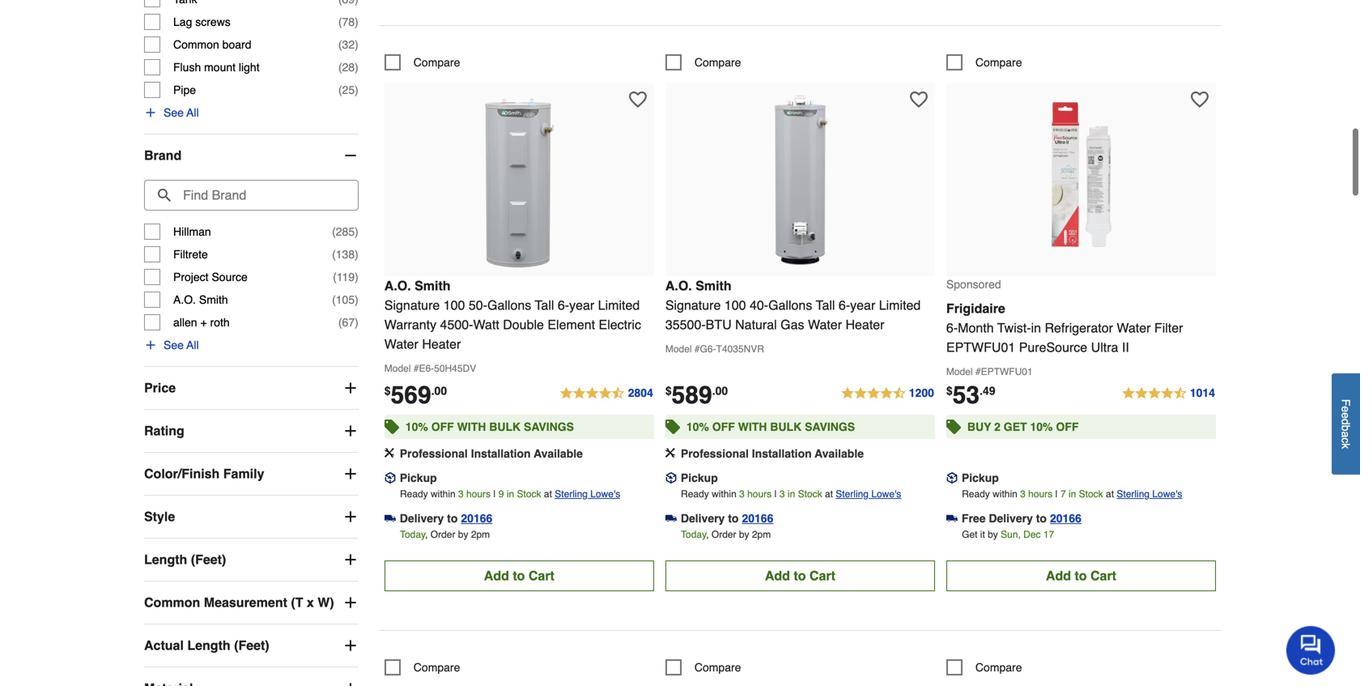 Task type: describe. For each thing, give the bounding box(es) containing it.
bulk for 569
[[489, 420, 521, 433]]

compare for 1000542577 'element'
[[414, 661, 460, 674]]

cart for first add to cart button from the left
[[529, 568, 555, 583]]

actual
[[144, 638, 184, 653]]

minus image
[[342, 147, 359, 164]]

50h45dv
[[434, 363, 476, 374]]

chat invite button image
[[1287, 625, 1336, 675]]

all for 1st see all button from the bottom
[[187, 339, 199, 352]]

2 heart outline image from the left
[[1191, 91, 1209, 108]]

project source
[[173, 271, 248, 284]]

10% for 569
[[406, 420, 428, 433]]

installation for assembly icon
[[752, 447, 812, 460]]

light
[[239, 61, 260, 74]]

stock for 3
[[798, 488, 823, 500]]

$ 589 .00
[[666, 381, 728, 409]]

today for ready within 3 hours | 9 in stock at sterling lowe's
[[400, 529, 426, 540]]

lowe's for ready within 3 hours | 7 in stock at sterling lowe's
[[1153, 488, 1183, 500]]

6- for element
[[558, 298, 569, 313]]

hours for 7
[[1029, 488, 1053, 500]]

add to cart for first add to cart button from the left
[[484, 568, 555, 583]]

month
[[958, 320, 994, 335]]

tag filled image for 569
[[385, 415, 399, 438]]

# for 35500-
[[695, 343, 700, 355]]

2 see all button from the top
[[144, 337, 199, 353]]

3 off from the left
[[1056, 420, 1079, 433]]

length inside button
[[144, 552, 187, 567]]

truck filled image for free
[[947, 513, 958, 524]]

105
[[336, 293, 355, 306]]

3 20166 from the left
[[1050, 512, 1082, 525]]

heater inside a.o. smith signature 100 40-gallons tall 6-year limited 35500-btu natural gas water heater
[[846, 317, 885, 332]]

3 for ready within 3 hours | 9 in stock at sterling lowe's
[[458, 488, 464, 500]]

smith for warranty
[[415, 278, 451, 293]]

1014 button
[[1122, 384, 1217, 403]]

20166 for 9
[[461, 512, 493, 525]]

pickup for ready within 3 hours | 7 in stock at sterling lowe's
[[962, 471, 999, 484]]

filter
[[1155, 320, 1184, 335]]

buy
[[968, 420, 992, 433]]

) for ( 32 )
[[355, 38, 359, 51]]

) for ( 285 )
[[355, 225, 359, 238]]

get it by sun, dec 17
[[962, 529, 1055, 540]]

67
[[342, 316, 355, 329]]

f e e d b a c k
[[1340, 399, 1353, 449]]

compare for 50450250 element
[[976, 56, 1023, 69]]

common board
[[173, 38, 251, 51]]

frigidaire
[[947, 301, 1006, 316]]

today for ready within 3 hours | 3 in stock at sterling lowe's
[[681, 529, 707, 540]]

compare for 1000216817 element
[[414, 56, 460, 69]]

( 67 )
[[338, 316, 359, 329]]

x
[[307, 595, 314, 610]]

delivery for ready within 3 hours | 3 in stock at sterling lowe's
[[681, 512, 725, 525]]

(feet) inside "button"
[[234, 638, 269, 653]]

model # eptwfu01
[[947, 366, 1033, 377]]

1 see all button from the top
[[144, 105, 199, 121]]

compare for 50351416 element
[[976, 661, 1023, 674]]

3 3 from the left
[[780, 488, 785, 500]]

20166 button for 7
[[1050, 510, 1082, 526]]

assembly image
[[666, 448, 675, 458]]

within for ready within 3 hours | 3 in stock at sterling lowe's
[[712, 488, 737, 500]]

1000216817 element
[[385, 54, 460, 70]]

(feet) inside button
[[191, 552, 226, 567]]

2804 button
[[559, 384, 654, 403]]

tag filled image for 53
[[947, 415, 961, 438]]

(t
[[291, 595, 303, 610]]

within for ready within 3 hours | 9 in stock at sterling lowe's
[[431, 488, 456, 500]]

3 by from the left
[[988, 529, 999, 540]]

| for 9
[[494, 488, 496, 500]]

puresource
[[1019, 340, 1088, 355]]

ready within 3 hours | 3 in stock at sterling lowe's
[[681, 488, 902, 500]]

element
[[548, 317, 595, 332]]

plus image for price
[[342, 380, 359, 396]]

filtrete
[[173, 248, 208, 261]]

plus image for style
[[342, 509, 359, 525]]

a.o. smith signature 100 40-gallons tall 6-year limited 35500-btu natural gas water heater
[[666, 278, 921, 332]]

actual length (feet) button
[[144, 625, 359, 667]]

limited for electric
[[598, 298, 640, 313]]

buy 2 get 10% off
[[968, 420, 1079, 433]]

common measurement (t x w) button
[[144, 582, 359, 624]]

electric
[[599, 317, 641, 332]]

2 e from the top
[[1340, 412, 1353, 419]]

) for ( 78 )
[[355, 15, 359, 28]]

double
[[503, 317, 544, 332]]

( for 105
[[332, 293, 336, 306]]

order for ready within 3 hours | 9 in stock at sterling lowe's
[[431, 529, 456, 540]]

2
[[995, 420, 1001, 433]]

color/finish family button
[[144, 453, 359, 495]]

sterling for ready within 3 hours | 9 in stock at sterling lowe's
[[555, 488, 588, 500]]

a.o. smith signature 100 50-gallons tall 6-year limited warranty 4500-watt double element electric water heater
[[385, 278, 641, 351]]

a.o. smith signature 100 50-gallons tall 6-year limited warranty 4500-watt double element electric water heater image
[[430, 91, 609, 270]]

frigidaire 6-month twist-in refrigerator water filter eptwfu01 puresource ultra ii
[[947, 301, 1184, 355]]

d
[[1340, 419, 1353, 425]]

4.5 stars image for 569
[[559, 384, 654, 403]]

3551290 element
[[666, 659, 741, 675]]

get
[[962, 529, 978, 540]]

watt
[[473, 317, 500, 332]]

in for ready within 3 hours | 3 in stock at sterling lowe's
[[788, 488, 796, 500]]

3 add to cart button from the left
[[947, 560, 1217, 591]]

78
[[342, 15, 355, 28]]

lowe's for ready within 3 hours | 3 in stock at sterling lowe's
[[872, 488, 902, 500]]

6- inside frigidaire 6-month twist-in refrigerator water filter eptwfu01 puresource ultra ii
[[947, 320, 958, 335]]

( 285 )
[[332, 225, 359, 238]]

length (feet)
[[144, 552, 226, 567]]

20166 for 3
[[742, 512, 774, 525]]

( 32 )
[[338, 38, 359, 51]]

( 25 )
[[338, 83, 359, 96]]

53
[[953, 381, 980, 409]]

a
[[1340, 431, 1353, 438]]

hillman
[[173, 225, 211, 238]]

professional for assembly image
[[400, 447, 468, 460]]

3 plus image from the top
[[342, 680, 359, 686]]

style button
[[144, 496, 359, 538]]

at for 7
[[1106, 488, 1115, 500]]

within for ready within 3 hours | 7 in stock at sterling lowe's
[[993, 488, 1018, 500]]

length (feet) button
[[144, 539, 359, 581]]

sponsored
[[947, 278, 1002, 291]]

7
[[1061, 488, 1066, 500]]

25
[[342, 83, 355, 96]]

bulk for 589
[[771, 420, 802, 433]]

roth
[[210, 316, 230, 329]]

common for common measurement (t x w)
[[144, 595, 200, 610]]

sterling lowe's button for ready within 3 hours | 7 in stock at sterling lowe's
[[1117, 486, 1183, 502]]

e6-
[[419, 363, 434, 374]]

| for 7
[[1056, 488, 1058, 500]]

1002550492 element
[[666, 54, 741, 70]]

family
[[223, 466, 264, 481]]

lag
[[173, 15, 192, 28]]

tag filled image
[[666, 415, 680, 438]]

brand button
[[144, 135, 359, 177]]

water inside a.o. smith signature 100 50-gallons tall 6-year limited warranty 4500-watt double element electric water heater
[[385, 336, 419, 351]]

actual price $53.49 element
[[947, 381, 996, 409]]

2 horizontal spatial #
[[976, 366, 981, 377]]

with for 569
[[457, 420, 486, 433]]

( for 138
[[332, 248, 336, 261]]

in for ready within 3 hours | 7 in stock at sterling lowe's
[[1069, 488, 1077, 500]]

( for 67
[[338, 316, 342, 329]]

, for ready within 3 hours | 3 in stock at sterling lowe's
[[707, 529, 709, 540]]

board
[[222, 38, 251, 51]]

1 vertical spatial eptwfu01
[[981, 366, 1033, 377]]

b
[[1340, 425, 1353, 431]]

sterling lowe's button for ready within 3 hours | 9 in stock at sterling lowe's
[[555, 486, 621, 502]]

( for 285
[[332, 225, 336, 238]]

delivery for ready within 3 hours | 9 in stock at sterling lowe's
[[400, 512, 444, 525]]

2804
[[628, 386, 654, 399]]

model # g6-t4035nvr
[[666, 343, 765, 355]]

plus image for common measurement (t x w)
[[342, 595, 359, 611]]

28
[[342, 61, 355, 74]]

c
[[1340, 438, 1353, 443]]

cart for third add to cart button from the left
[[1091, 568, 1117, 583]]

lowe's for ready within 3 hours | 9 in stock at sterling lowe's
[[591, 488, 621, 500]]

ready within 3 hours | 9 in stock at sterling lowe's
[[400, 488, 621, 500]]

at for 9
[[544, 488, 552, 500]]

, for ready within 3 hours | 9 in stock at sterling lowe's
[[426, 529, 428, 540]]

a.o. for a.o. smith signature 100 40-gallons tall 6-year limited 35500-btu natural gas water heater
[[666, 278, 692, 293]]

pickup for ready within 3 hours | 9 in stock at sterling lowe's
[[400, 471, 437, 484]]

a.o. smith
[[173, 293, 228, 306]]

dec
[[1024, 529, 1041, 540]]

g6-
[[700, 343, 716, 355]]

9
[[499, 488, 504, 500]]

ultra
[[1092, 340, 1119, 355]]

heart outline image
[[910, 91, 928, 108]]

flush mount light
[[173, 61, 260, 74]]

a.o. smith signature 100 40-gallons tall 6-year limited 35500-btu natural gas water heater image
[[711, 91, 890, 270]]

limited for heater
[[879, 298, 921, 313]]

frigidaire 6-month twist-in refrigerator water filter eptwfu01 puresource ultra ii image
[[993, 91, 1171, 270]]

3 delivery from the left
[[989, 512, 1033, 525]]

plus image for rating
[[342, 423, 359, 439]]

it
[[981, 529, 986, 540]]

lag screws
[[173, 15, 231, 28]]

delivery to 20166 for ready within 3 hours | 9 in stock at sterling lowe's
[[400, 512, 493, 525]]



Task type: vqa. For each thing, say whether or not it's contained in the screenshot.
first the 3 from the left
yes



Task type: locate. For each thing, give the bounding box(es) containing it.
1 with from the left
[[457, 420, 486, 433]]

) for ( 28 )
[[355, 61, 359, 74]]

see down pipe
[[164, 106, 184, 119]]

( down ( 28 ) at top left
[[338, 83, 342, 96]]

smith up warranty
[[415, 278, 451, 293]]

100
[[444, 298, 465, 313], [725, 298, 746, 313]]

1 horizontal spatial sterling lowe's button
[[836, 486, 902, 502]]

4 ) from the top
[[355, 83, 359, 96]]

2 tag filled image from the left
[[947, 415, 961, 438]]

) down ( 28 ) at top left
[[355, 83, 359, 96]]

2 sterling lowe's button from the left
[[836, 486, 902, 502]]

2 see all from the top
[[164, 339, 199, 352]]

actual price $589.00 element
[[666, 381, 728, 409]]

2pm down ready within 3 hours | 9 in stock at sterling lowe's
[[471, 529, 490, 540]]

with up ready within 3 hours | 3 in stock at sterling lowe's on the bottom right of page
[[738, 420, 767, 433]]

)
[[355, 15, 359, 28], [355, 38, 359, 51], [355, 61, 359, 74], [355, 83, 359, 96], [355, 225, 359, 238], [355, 248, 359, 261], [355, 271, 359, 284], [355, 293, 359, 306], [355, 316, 359, 329]]

t4035nvr
[[716, 343, 765, 355]]

1 all from the top
[[187, 106, 199, 119]]

1 .00 from the left
[[431, 384, 447, 397]]

1 horizontal spatial stock
[[798, 488, 823, 500]]

heater inside a.o. smith signature 100 50-gallons tall 6-year limited warranty 4500-watt double element electric water heater
[[422, 336, 461, 351]]

gallons up gas
[[769, 298, 813, 313]]

0 horizontal spatial limited
[[598, 298, 640, 313]]

20166 button down ready within 3 hours | 9 in stock at sterling lowe's
[[461, 510, 493, 526]]

natural
[[736, 317, 777, 332]]

2 , from the left
[[707, 529, 709, 540]]

4.5 stars image down "ii"
[[1122, 384, 1217, 403]]

1 10% off with bulk savings from the left
[[406, 420, 574, 433]]

add for first add to cart button from the left
[[484, 568, 509, 583]]

w)
[[318, 595, 334, 610]]

order down ready within 3 hours | 9 in stock at sterling lowe's
[[431, 529, 456, 540]]

( down ( 119 )
[[332, 293, 336, 306]]

bulk up ready within 3 hours | 3 in stock at sterling lowe's on the bottom right of page
[[771, 420, 802, 433]]

0 horizontal spatial tag filled image
[[385, 415, 399, 438]]

1 horizontal spatial delivery to 20166
[[681, 512, 774, 525]]

heart outline image
[[629, 91, 647, 108], [1191, 91, 1209, 108]]

a.o. for a.o. smith signature 100 50-gallons tall 6-year limited warranty 4500-watt double element electric water heater
[[385, 278, 411, 293]]

) for ( 119 )
[[355, 271, 359, 284]]

today , order by 2pm for ready within 3 hours | 3 in stock at sterling lowe's
[[681, 529, 771, 540]]

plus image inside actual length (feet) "button"
[[342, 637, 359, 654]]

add
[[484, 568, 509, 583], [765, 568, 790, 583], [1046, 568, 1072, 583]]

2pm for 3
[[752, 529, 771, 540]]

2 pickup image from the left
[[947, 472, 958, 484]]

1 within from the left
[[431, 488, 456, 500]]

today , order by 2pm down ready within 3 hours | 9 in stock at sterling lowe's
[[400, 529, 490, 540]]

off
[[431, 420, 454, 433], [713, 420, 735, 433], [1056, 420, 1079, 433]]

0 horizontal spatial signature
[[385, 298, 440, 313]]

installation up 9
[[471, 447, 531, 460]]

( 105 )
[[332, 293, 359, 306]]

# up actual price $569.00 element
[[414, 363, 419, 374]]

( 119 )
[[333, 271, 359, 284]]

2 cart from the left
[[810, 568, 836, 583]]

3 at from the left
[[1106, 488, 1115, 500]]

$ down model # e6-50h45dv
[[385, 384, 391, 397]]

( down ( 78 ) in the top of the page
[[338, 38, 342, 51]]

signature for 35500-
[[666, 298, 721, 313]]

2 add from the left
[[765, 568, 790, 583]]

length
[[144, 552, 187, 567], [187, 638, 231, 653]]

plus image inside the style button
[[342, 509, 359, 525]]

2 today , order by 2pm from the left
[[681, 529, 771, 540]]

plus image inside rating button
[[342, 423, 359, 439]]

2 horizontal spatial 4.5 stars image
[[1122, 384, 1217, 403]]

1000542577 element
[[385, 659, 460, 675]]

1 $ from the left
[[385, 384, 391, 397]]

gas
[[781, 317, 805, 332]]

1 pickup image from the left
[[666, 472, 677, 484]]

1 horizontal spatial delivery
[[681, 512, 725, 525]]

by down ready within 3 hours | 9 in stock at sterling lowe's
[[458, 529, 469, 540]]

1 horizontal spatial smith
[[415, 278, 451, 293]]

tall for water
[[816, 298, 835, 313]]

heater down 4500-
[[422, 336, 461, 351]]

by for 3
[[739, 529, 750, 540]]

year inside a.o. smith signature 100 40-gallons tall 6-year limited 35500-btu natural gas water heater
[[851, 298, 876, 313]]

10% off with bulk savings down 50h45dv
[[406, 420, 574, 433]]

( 138 )
[[332, 248, 359, 261]]

tag filled image up assembly image
[[385, 415, 399, 438]]

0 horizontal spatial $
[[385, 384, 391, 397]]

0 horizontal spatial pickup image
[[666, 472, 677, 484]]

1 e from the top
[[1340, 406, 1353, 412]]

2 vertical spatial plus image
[[342, 680, 359, 686]]

3 stock from the left
[[1079, 488, 1104, 500]]

sterling lowe's button for ready within 3 hours | 3 in stock at sterling lowe's
[[836, 486, 902, 502]]

pickup image for delivery
[[666, 472, 677, 484]]

$ for 53
[[947, 384, 953, 397]]

1200
[[909, 386, 935, 399]]

ii
[[1122, 340, 1130, 355]]

| for 3
[[775, 488, 777, 500]]

professional
[[400, 447, 468, 460], [681, 447, 749, 460]]

$ for 569
[[385, 384, 391, 397]]

1 horizontal spatial water
[[808, 317, 842, 332]]

today , order by 2pm for ready within 3 hours | 9 in stock at sterling lowe's
[[400, 529, 490, 540]]

1 horizontal spatial available
[[815, 447, 864, 460]]

4.5 stars image
[[559, 384, 654, 403], [841, 384, 935, 403], [1122, 384, 1217, 403]]

1 horizontal spatial add to cart
[[765, 568, 836, 583]]

1 signature from the left
[[385, 298, 440, 313]]

0 horizontal spatial delivery
[[400, 512, 444, 525]]

tag filled image
[[385, 415, 399, 438], [947, 415, 961, 438]]

$ 569 .00
[[385, 381, 447, 409]]

savings for 589
[[805, 420, 855, 433]]

1 truck filled image from the left
[[385, 513, 396, 524]]

1 horizontal spatial a.o.
[[385, 278, 411, 293]]

(feet) down common measurement (t x w) button
[[234, 638, 269, 653]]

signature inside a.o. smith signature 100 40-gallons tall 6-year limited 35500-btu natural gas water heater
[[666, 298, 721, 313]]

get
[[1004, 420, 1027, 433]]

1 horizontal spatial savings
[[805, 420, 855, 433]]

compare
[[414, 56, 460, 69], [695, 56, 741, 69], [976, 56, 1023, 69], [414, 661, 460, 674], [695, 661, 741, 674], [976, 661, 1023, 674]]

4500-
[[440, 317, 473, 332]]

6- inside a.o. smith signature 100 50-gallons tall 6-year limited warranty 4500-watt double element electric water heater
[[558, 298, 569, 313]]

4.5 stars image containing 2804
[[559, 384, 654, 403]]

2 horizontal spatial by
[[988, 529, 999, 540]]

.00 for 589
[[713, 384, 728, 397]]

tall right "40-"
[[816, 298, 835, 313]]

2 professional from the left
[[681, 447, 749, 460]]

0 horizontal spatial stock
[[517, 488, 541, 500]]

.00 for 569
[[431, 384, 447, 397]]

0 horizontal spatial available
[[534, 447, 583, 460]]

0 horizontal spatial 20166
[[461, 512, 493, 525]]

add for third add to cart button from the left
[[1046, 568, 1072, 583]]

2 horizontal spatial model
[[947, 366, 973, 377]]

50450250 element
[[947, 54, 1023, 70]]

smith inside a.o. smith signature 100 50-gallons tall 6-year limited warranty 4500-watt double element electric water heater
[[415, 278, 451, 293]]

6- for water
[[839, 298, 851, 313]]

1 horizontal spatial heater
[[846, 317, 885, 332]]

2 available from the left
[[815, 447, 864, 460]]

price button
[[144, 367, 359, 409]]

100 for 4500-
[[444, 298, 465, 313]]

smith up btu
[[696, 278, 732, 293]]

k
[[1340, 443, 1353, 449]]

2 horizontal spatial smith
[[696, 278, 732, 293]]

3 add from the left
[[1046, 568, 1072, 583]]

eptwfu01 down month
[[947, 340, 1016, 355]]

gallons inside a.o. smith signature 100 50-gallons tall 6-year limited warranty 4500-watt double element electric water heater
[[488, 298, 532, 313]]

# up the .49
[[976, 366, 981, 377]]

) down ( 32 )
[[355, 61, 359, 74]]

year inside a.o. smith signature 100 50-gallons tall 6-year limited warranty 4500-watt double element electric water heater
[[569, 298, 595, 313]]

pickup image
[[666, 472, 677, 484], [947, 472, 958, 484]]

( down ( 32 )
[[338, 61, 342, 74]]

today
[[400, 529, 426, 540], [681, 529, 707, 540]]

at
[[544, 488, 552, 500], [825, 488, 833, 500], [1106, 488, 1115, 500]]

1 horizontal spatial gallons
[[769, 298, 813, 313]]

delivery to 20166
[[400, 512, 493, 525], [681, 512, 774, 525]]

style
[[144, 509, 175, 524]]

btu
[[706, 317, 732, 332]]

by for 9
[[458, 529, 469, 540]]

savings
[[524, 420, 574, 433], [805, 420, 855, 433]]

1 today , order by 2pm from the left
[[400, 529, 490, 540]]

1 | from the left
[[494, 488, 496, 500]]

signature for warranty
[[385, 298, 440, 313]]

compare inside 50351416 element
[[976, 661, 1023, 674]]

+
[[200, 316, 207, 329]]

0 horizontal spatial 100
[[444, 298, 465, 313]]

285
[[336, 225, 355, 238]]

$ inside '$ 589 .00'
[[666, 384, 672, 397]]

off right get
[[1056, 420, 1079, 433]]

.00 inside $ 569 .00
[[431, 384, 447, 397]]

1 add from the left
[[484, 568, 509, 583]]

2 horizontal spatial sterling
[[1117, 488, 1150, 500]]

$ right "2804"
[[666, 384, 672, 397]]

see for 1st see all button from the bottom
[[164, 339, 184, 352]]

plus image inside price button
[[342, 380, 359, 396]]

0 horizontal spatial professional
[[400, 447, 468, 460]]

) down 105
[[355, 316, 359, 329]]

1 vertical spatial length
[[187, 638, 231, 653]]

2 100 from the left
[[725, 298, 746, 313]]

1 vertical spatial common
[[144, 595, 200, 610]]

e up d
[[1340, 406, 1353, 412]]

e up b
[[1340, 412, 1353, 419]]

today , order by 2pm
[[400, 529, 490, 540], [681, 529, 771, 540]]

50-
[[469, 298, 488, 313]]

gallons inside a.o. smith signature 100 40-gallons tall 6-year limited 35500-btu natural gas water heater
[[769, 298, 813, 313]]

2 horizontal spatial 20166
[[1050, 512, 1082, 525]]

2 10% off with bulk savings from the left
[[687, 420, 855, 433]]

order down ready within 3 hours | 3 in stock at sterling lowe's on the bottom right of page
[[712, 529, 737, 540]]

0 vertical spatial see all
[[164, 106, 199, 119]]

2 delivery to 20166 from the left
[[681, 512, 774, 525]]

hours for 9
[[467, 488, 491, 500]]

2 today from the left
[[681, 529, 707, 540]]

common inside button
[[144, 595, 200, 610]]

) up ( 138 )
[[355, 225, 359, 238]]

f e e d b a c k button
[[1332, 374, 1361, 475]]

1 horizontal spatial 10% off with bulk savings
[[687, 420, 855, 433]]

( for 25
[[338, 83, 342, 96]]

2 horizontal spatial lowe's
[[1153, 488, 1183, 500]]

bulk up 9
[[489, 420, 521, 433]]

1 professional from the left
[[400, 447, 468, 460]]

pickup image for free
[[947, 472, 958, 484]]

see all down pipe
[[164, 106, 199, 119]]

1 add to cart button from the left
[[385, 560, 654, 591]]

all for first see all button
[[187, 106, 199, 119]]

1 horizontal spatial ,
[[707, 529, 709, 540]]

with for 589
[[738, 420, 767, 433]]

2 horizontal spatial cart
[[1091, 568, 1117, 583]]

plus image inside length (feet) button
[[342, 552, 359, 568]]

eptwfu01 inside frigidaire 6-month twist-in refrigerator water filter eptwfu01 puresource ultra ii
[[947, 340, 1016, 355]]

1 order from the left
[[431, 529, 456, 540]]

0 vertical spatial see all button
[[144, 105, 199, 121]]

professional installation available up ready within 3 hours | 3 in stock at sterling lowe's on the bottom right of page
[[681, 447, 864, 460]]

4.5 stars image for 589
[[841, 384, 935, 403]]

off for 589
[[713, 420, 735, 433]]

100 for btu
[[725, 298, 746, 313]]

model left e6- at left bottom
[[385, 363, 411, 374]]

today , order by 2pm down ready within 3 hours | 3 in stock at sterling lowe's on the bottom right of page
[[681, 529, 771, 540]]

model # e6-50h45dv
[[385, 363, 476, 374]]

) up ( 32 )
[[355, 15, 359, 28]]

20166 button for 9
[[461, 510, 493, 526]]

20166 button up 17
[[1050, 510, 1082, 526]]

length inside "button"
[[187, 638, 231, 653]]

project
[[173, 271, 209, 284]]

$ for 589
[[666, 384, 672, 397]]

mount
[[204, 61, 236, 74]]

add for second add to cart button from the left
[[765, 568, 790, 583]]

2 hours from the left
[[748, 488, 772, 500]]

2pm
[[471, 529, 490, 540], [752, 529, 771, 540]]

# for warranty
[[414, 363, 419, 374]]

1 horizontal spatial model
[[666, 343, 692, 355]]

plus image inside color/finish family button
[[342, 466, 359, 482]]

.49
[[980, 384, 996, 397]]

compare inside 1000216817 element
[[414, 56, 460, 69]]

2 bulk from the left
[[771, 420, 802, 433]]

smith for 35500-
[[696, 278, 732, 293]]

1 tall from the left
[[535, 298, 554, 313]]

eptwfu01 up the .49
[[981, 366, 1033, 377]]

( 28 )
[[338, 61, 359, 74]]

limited inside a.o. smith signature 100 40-gallons tall 6-year limited 35500-btu natural gas water heater
[[879, 298, 921, 313]]

1 horizontal spatial ready
[[681, 488, 709, 500]]

add to cart button
[[385, 560, 654, 591], [666, 560, 935, 591], [947, 560, 1217, 591]]

1 horizontal spatial $
[[666, 384, 672, 397]]

order for ready within 3 hours | 3 in stock at sterling lowe's
[[712, 529, 737, 540]]

1 sterling lowe's button from the left
[[555, 486, 621, 502]]

1 horizontal spatial 20166 button
[[742, 510, 774, 526]]

within
[[431, 488, 456, 500], [712, 488, 737, 500], [993, 488, 1018, 500]]

1 heart outline image from the left
[[629, 91, 647, 108]]

plus image
[[342, 380, 359, 396], [342, 466, 359, 482], [342, 680, 359, 686]]

compare inside 1000542577 'element'
[[414, 661, 460, 674]]

water inside frigidaire 6-month twist-in refrigerator water filter eptwfu01 puresource ultra ii
[[1117, 320, 1151, 335]]

see down the allen
[[164, 339, 184, 352]]

0 horizontal spatial pickup
[[400, 471, 437, 484]]

0 horizontal spatial #
[[414, 363, 419, 374]]

0 horizontal spatial at
[[544, 488, 552, 500]]

2 10% from the left
[[687, 420, 709, 433]]

2 horizontal spatial 20166 button
[[1050, 510, 1082, 526]]

common for common board
[[173, 38, 219, 51]]

1 vertical spatial heater
[[422, 336, 461, 351]]

0 horizontal spatial a.o.
[[173, 293, 196, 306]]

1 horizontal spatial #
[[695, 343, 700, 355]]

1 horizontal spatial 100
[[725, 298, 746, 313]]

0 horizontal spatial ready
[[400, 488, 428, 500]]

professional installation available up 9
[[400, 447, 583, 460]]

1 at from the left
[[544, 488, 552, 500]]

4 3 from the left
[[1021, 488, 1026, 500]]

1 horizontal spatial 6-
[[839, 298, 851, 313]]

compare inside 50450250 element
[[976, 56, 1023, 69]]

1 horizontal spatial bulk
[[771, 420, 802, 433]]

2 by from the left
[[739, 529, 750, 540]]

gallons up double
[[488, 298, 532, 313]]

color/finish family
[[144, 466, 264, 481]]

( down 105
[[338, 316, 342, 329]]

assembly image
[[385, 448, 394, 458]]

3 $ from the left
[[947, 384, 953, 397]]

compare for 3551290 element
[[695, 661, 741, 674]]

4.5 stars image containing 1014
[[1122, 384, 1217, 403]]

Find Brand text field
[[144, 180, 359, 211]]

) up 105
[[355, 271, 359, 284]]

1 gallons from the left
[[488, 298, 532, 313]]

truck filled image
[[385, 513, 396, 524], [947, 513, 958, 524]]

10% off with bulk savings up ready within 3 hours | 3 in stock at sterling lowe's on the bottom right of page
[[687, 420, 855, 433]]

2 plus image from the top
[[342, 466, 359, 482]]

) up 119
[[355, 248, 359, 261]]

2 horizontal spatial pickup
[[962, 471, 999, 484]]

2 signature from the left
[[666, 298, 721, 313]]

2 ) from the top
[[355, 38, 359, 51]]

refrigerator
[[1045, 320, 1114, 335]]

( down ( 285 )
[[332, 248, 336, 261]]

0 horizontal spatial 20166 button
[[461, 510, 493, 526]]

$ inside $ 53 .49
[[947, 384, 953, 397]]

tall up double
[[535, 298, 554, 313]]

professional for assembly icon
[[681, 447, 749, 460]]

1 delivery from the left
[[400, 512, 444, 525]]

gallons
[[488, 298, 532, 313], [769, 298, 813, 313]]

twist-
[[998, 320, 1032, 335]]

3 pickup from the left
[[962, 471, 999, 484]]

measurement
[[204, 595, 287, 610]]

1 horizontal spatial within
[[712, 488, 737, 500]]

a.o. inside a.o. smith signature 100 40-gallons tall 6-year limited 35500-btu natural gas water heater
[[666, 278, 692, 293]]

50351416 element
[[947, 659, 1023, 675]]

plus image for color/finish family
[[342, 466, 359, 482]]

1 4.5 stars image from the left
[[559, 384, 654, 403]]

9 ) from the top
[[355, 316, 359, 329]]

ready for ready within 3 hours | 9 in stock at sterling lowe's
[[400, 488, 428, 500]]

truck filled image down pickup icon at the bottom of page
[[385, 513, 396, 524]]

35500-
[[666, 317, 706, 332]]

0 horizontal spatial |
[[494, 488, 496, 500]]

free
[[962, 512, 986, 525]]

plus image inside common measurement (t x w) button
[[342, 595, 359, 611]]

10% right tag filled icon
[[687, 420, 709, 433]]

savings down 1200 button
[[805, 420, 855, 433]]

0 horizontal spatial professional installation available
[[400, 447, 583, 460]]

( for 28
[[338, 61, 342, 74]]

2 at from the left
[[825, 488, 833, 500]]

limited inside a.o. smith signature 100 50-gallons tall 6-year limited warranty 4500-watt double element electric water heater
[[598, 298, 640, 313]]

water right gas
[[808, 317, 842, 332]]

length down style
[[144, 552, 187, 567]]

installation
[[471, 447, 531, 460], [752, 447, 812, 460]]

actual length (feet)
[[144, 638, 269, 653]]

limited
[[598, 298, 640, 313], [879, 298, 921, 313]]

delivery to 20166 down ready within 3 hours | 9 in stock at sterling lowe's
[[400, 512, 493, 525]]

hours for 3
[[748, 488, 772, 500]]

0 horizontal spatial model
[[385, 363, 411, 374]]

cart for second add to cart button from the left
[[810, 568, 836, 583]]

( for 78
[[338, 15, 342, 28]]

professional installation available for assembly image
[[400, 447, 583, 460]]

1 vertical spatial (feet)
[[234, 638, 269, 653]]

1 , from the left
[[426, 529, 428, 540]]

signature up warranty
[[385, 298, 440, 313]]

tall inside a.o. smith signature 100 40-gallons tall 6-year limited 35500-btu natural gas water heater
[[816, 298, 835, 313]]

0 horizontal spatial heater
[[422, 336, 461, 351]]

2 tall from the left
[[816, 298, 835, 313]]

year for heater
[[851, 298, 876, 313]]

1 available from the left
[[534, 447, 583, 460]]

3 sterling from the left
[[1117, 488, 1150, 500]]

stock for 9
[[517, 488, 541, 500]]

0 vertical spatial see
[[164, 106, 184, 119]]

1 horizontal spatial at
[[825, 488, 833, 500]]

model up 53
[[947, 366, 973, 377]]

0 horizontal spatial (feet)
[[191, 552, 226, 567]]

1200 button
[[841, 384, 935, 403]]

3 10% from the left
[[1031, 420, 1053, 433]]

2 horizontal spatial at
[[1106, 488, 1115, 500]]

1 sterling from the left
[[555, 488, 588, 500]]

signature up 35500-
[[666, 298, 721, 313]]

4.5 stars image down electric on the left top of the page
[[559, 384, 654, 403]]

available up ready within 3 hours | 3 in stock at sterling lowe's on the bottom right of page
[[815, 447, 864, 460]]

$ right 1200
[[947, 384, 953, 397]]

10% right get
[[1031, 420, 1053, 433]]

100 up 4500-
[[444, 298, 465, 313]]

2 within from the left
[[712, 488, 737, 500]]

( for 119
[[333, 271, 337, 284]]

common up the actual at the bottom left of page
[[144, 595, 200, 610]]

2 horizontal spatial add
[[1046, 568, 1072, 583]]

(feet) up common measurement (t x w)
[[191, 552, 226, 567]]

0 horizontal spatial bulk
[[489, 420, 521, 433]]

1 horizontal spatial today
[[681, 529, 707, 540]]

( up 105
[[333, 271, 337, 284]]

0 horizontal spatial add to cart
[[484, 568, 555, 583]]

pipe
[[173, 83, 196, 96]]

limited left frigidaire on the right of page
[[879, 298, 921, 313]]

1 horizontal spatial pickup image
[[947, 472, 958, 484]]

2 4.5 stars image from the left
[[841, 384, 935, 403]]

2 add to cart from the left
[[765, 568, 836, 583]]

smith inside a.o. smith signature 100 40-gallons tall 6-year limited 35500-btu natural gas water heater
[[696, 278, 732, 293]]

0 horizontal spatial order
[[431, 529, 456, 540]]

2 horizontal spatial delivery
[[989, 512, 1033, 525]]

2 .00 from the left
[[713, 384, 728, 397]]

by down ready within 3 hours | 3 in stock at sterling lowe's on the bottom right of page
[[739, 529, 750, 540]]

1 see all from the top
[[164, 106, 199, 119]]

2 horizontal spatial 6-
[[947, 320, 958, 335]]

all down pipe
[[187, 106, 199, 119]]

model for signature 100 50-gallons tall 6-year limited warranty 4500-watt double element electric water heater
[[385, 363, 411, 374]]

4.5 stars image left 53
[[841, 384, 935, 403]]

available up ready within 3 hours | 9 in stock at sterling lowe's
[[534, 447, 583, 460]]

smith down project source
[[199, 293, 228, 306]]

1 horizontal spatial heart outline image
[[1191, 91, 1209, 108]]

2 order from the left
[[712, 529, 737, 540]]

truck filled image
[[666, 513, 677, 524]]

1 delivery to 20166 from the left
[[400, 512, 493, 525]]

100 inside a.o. smith signature 100 50-gallons tall 6-year limited warranty 4500-watt double element electric water heater
[[444, 298, 465, 313]]

signature inside a.o. smith signature 100 50-gallons tall 6-year limited warranty 4500-watt double element electric water heater
[[385, 298, 440, 313]]

allen
[[173, 316, 197, 329]]

.00 down model # e6-50h45dv
[[431, 384, 447, 397]]

by right the it
[[988, 529, 999, 540]]

6 ) from the top
[[355, 248, 359, 261]]

1 horizontal spatial cart
[[810, 568, 836, 583]]

10% down actual price $569.00 element
[[406, 420, 428, 433]]

1 vertical spatial all
[[187, 339, 199, 352]]

see for first see all button
[[164, 106, 184, 119]]

water up "ii"
[[1117, 320, 1151, 335]]

limited up electric on the left top of the page
[[598, 298, 640, 313]]

delivery to 20166 for ready within 3 hours | 3 in stock at sterling lowe's
[[681, 512, 774, 525]]

4.5 stars image for 53
[[1122, 384, 1217, 403]]

truck filled image for delivery
[[385, 513, 396, 524]]

2 pickup from the left
[[681, 471, 718, 484]]

truck filled image left free
[[947, 513, 958, 524]]

1 horizontal spatial sterling
[[836, 488, 869, 500]]

.00 down model # g6-t4035nvr
[[713, 384, 728, 397]]

1 horizontal spatial professional installation available
[[681, 447, 864, 460]]

year for electric
[[569, 298, 595, 313]]

add to cart for third add to cart button from the left
[[1046, 568, 1117, 583]]

pickup image
[[385, 472, 396, 484]]

common measurement (t x w)
[[144, 595, 334, 610]]

in for ready within 3 hours | 9 in stock at sterling lowe's
[[507, 488, 514, 500]]

) down ( 78 ) in the top of the page
[[355, 38, 359, 51]]

1 hours from the left
[[467, 488, 491, 500]]

20166 down ready within 3 hours | 3 in stock at sterling lowe's on the bottom right of page
[[742, 512, 774, 525]]

32
[[342, 38, 355, 51]]

2 | from the left
[[775, 488, 777, 500]]

20166 down ready within 3 hours | 9 in stock at sterling lowe's
[[461, 512, 493, 525]]

17
[[1044, 529, 1055, 540]]

0 horizontal spatial cart
[[529, 568, 555, 583]]

2 horizontal spatial $
[[947, 384, 953, 397]]

off for 569
[[431, 420, 454, 433]]

2 year from the left
[[851, 298, 876, 313]]

6- inside a.o. smith signature 100 40-gallons tall 6-year limited 35500-btu natural gas water heater
[[839, 298, 851, 313]]

2 20166 button from the left
[[742, 510, 774, 526]]

2 horizontal spatial a.o.
[[666, 278, 692, 293]]

1 see from the top
[[164, 106, 184, 119]]

color/finish
[[144, 466, 220, 481]]

2 delivery from the left
[[681, 512, 725, 525]]

( for 32
[[338, 38, 342, 51]]

installation up ready within 3 hours | 3 in stock at sterling lowe's on the bottom right of page
[[752, 447, 812, 460]]

all down the allen
[[187, 339, 199, 352]]

2pm down ready within 3 hours | 3 in stock at sterling lowe's on the bottom right of page
[[752, 529, 771, 540]]

2 lowe's from the left
[[872, 488, 902, 500]]

2 horizontal spatial ready
[[962, 488, 990, 500]]

ready for ready within 3 hours | 3 in stock at sterling lowe's
[[681, 488, 709, 500]]

tall
[[535, 298, 554, 313], [816, 298, 835, 313]]

$ inside $ 569 .00
[[385, 384, 391, 397]]

2 off from the left
[[713, 420, 735, 433]]

see all
[[164, 106, 199, 119], [164, 339, 199, 352]]

0 horizontal spatial lowe's
[[591, 488, 621, 500]]

sterling for ready within 3 hours | 7 in stock at sterling lowe's
[[1117, 488, 1150, 500]]

2 all from the top
[[187, 339, 199, 352]]

see
[[164, 106, 184, 119], [164, 339, 184, 352]]

source
[[212, 271, 248, 284]]

screws
[[195, 15, 231, 28]]

1 cart from the left
[[529, 568, 555, 583]]

model down 35500-
[[666, 343, 692, 355]]

savings for 569
[[524, 420, 574, 433]]

water down warranty
[[385, 336, 419, 351]]

3 | from the left
[[1056, 488, 1058, 500]]

2 see from the top
[[164, 339, 184, 352]]

1 horizontal spatial signature
[[666, 298, 721, 313]]

2 professional installation available from the left
[[681, 447, 864, 460]]

3 20166 button from the left
[[1050, 510, 1082, 526]]

) up ( 67 )
[[355, 293, 359, 306]]

0 horizontal spatial smith
[[199, 293, 228, 306]]

1 horizontal spatial .00
[[713, 384, 728, 397]]

water inside a.o. smith signature 100 40-gallons tall 6-year limited 35500-btu natural gas water heater
[[808, 317, 842, 332]]

0 horizontal spatial with
[[457, 420, 486, 433]]

compare inside 3551290 element
[[695, 661, 741, 674]]

allen + roth
[[173, 316, 230, 329]]

signature
[[385, 298, 440, 313], [666, 298, 721, 313]]

5 ) from the top
[[355, 225, 359, 238]]

1 10% from the left
[[406, 420, 428, 433]]

at for 3
[[825, 488, 833, 500]]

with
[[457, 420, 486, 433], [738, 420, 767, 433]]

# down 35500-
[[695, 343, 700, 355]]

0 horizontal spatial delivery to 20166
[[400, 512, 493, 525]]

3 lowe's from the left
[[1153, 488, 1183, 500]]

.00 inside '$ 589 .00'
[[713, 384, 728, 397]]

see all button down the allen
[[144, 337, 199, 353]]

a.o. inside a.o. smith signature 100 50-gallons tall 6-year limited warranty 4500-watt double element electric water heater
[[385, 278, 411, 293]]

1 stock from the left
[[517, 488, 541, 500]]

0 horizontal spatial today , order by 2pm
[[400, 529, 490, 540]]

brand
[[144, 148, 182, 163]]

1 pickup from the left
[[400, 471, 437, 484]]

tall for element
[[535, 298, 554, 313]]

plus image for actual length (feet)
[[342, 637, 359, 654]]

10%
[[406, 420, 428, 433], [687, 420, 709, 433], [1031, 420, 1053, 433]]

professional installation available for assembly icon
[[681, 447, 864, 460]]

tall inside a.o. smith signature 100 50-gallons tall 6-year limited warranty 4500-watt double element electric water heater
[[535, 298, 554, 313]]

actual price $569.00 element
[[385, 381, 447, 409]]

common down the lag screws
[[173, 38, 219, 51]]

( up ( 32 )
[[338, 15, 342, 28]]

off down 'actual price $589.00' element
[[713, 420, 735, 433]]

2 truck filled image from the left
[[947, 513, 958, 524]]

delivery to 20166 right truck filled icon
[[681, 512, 774, 525]]

1 horizontal spatial tall
[[816, 298, 835, 313]]

2 horizontal spatial add to cart
[[1046, 568, 1117, 583]]

3 hours from the left
[[1029, 488, 1053, 500]]

rating button
[[144, 410, 359, 452]]

compare inside 1002550492 element
[[695, 56, 741, 69]]

1 2pm from the left
[[471, 529, 490, 540]]

2 horizontal spatial 10%
[[1031, 420, 1053, 433]]

2 add to cart button from the left
[[666, 560, 935, 591]]

hours
[[467, 488, 491, 500], [748, 488, 772, 500], [1029, 488, 1053, 500]]

20166 button down ready within 3 hours | 3 in stock at sterling lowe's on the bottom right of page
[[742, 510, 774, 526]]

1 horizontal spatial add to cart button
[[666, 560, 935, 591]]

(
[[338, 15, 342, 28], [338, 38, 342, 51], [338, 61, 342, 74], [338, 83, 342, 96], [332, 225, 336, 238], [332, 248, 336, 261], [333, 271, 337, 284], [332, 293, 336, 306], [338, 316, 342, 329]]

1 horizontal spatial add
[[765, 568, 790, 583]]

0 horizontal spatial heart outline image
[[629, 91, 647, 108]]

professional right assembly icon
[[681, 447, 749, 460]]

pickup for ready within 3 hours | 3 in stock at sterling lowe's
[[681, 471, 718, 484]]

,
[[426, 529, 428, 540], [707, 529, 709, 540]]

1 horizontal spatial hours
[[748, 488, 772, 500]]

20166 button
[[461, 510, 493, 526], [742, 510, 774, 526], [1050, 510, 1082, 526]]

0 horizontal spatial gallons
[[488, 298, 532, 313]]

1 year from the left
[[569, 298, 595, 313]]

3 4.5 stars image from the left
[[1122, 384, 1217, 403]]

in inside frigidaire 6-month twist-in refrigerator water filter eptwfu01 puresource ultra ii
[[1032, 320, 1042, 335]]

10% for 589
[[687, 420, 709, 433]]

) for ( 105 )
[[355, 293, 359, 306]]

water
[[808, 317, 842, 332], [1117, 320, 1151, 335], [385, 336, 419, 351]]

1 by from the left
[[458, 529, 469, 540]]

119
[[337, 271, 355, 284]]

4.5 stars image containing 1200
[[841, 384, 935, 403]]

1 horizontal spatial 2pm
[[752, 529, 771, 540]]

stock for 7
[[1079, 488, 1104, 500]]

professional right assembly image
[[400, 447, 468, 460]]

100 inside a.o. smith signature 100 40-gallons tall 6-year limited 35500-btu natural gas water heater
[[725, 298, 746, 313]]

0 horizontal spatial by
[[458, 529, 469, 540]]

1 horizontal spatial installation
[[752, 447, 812, 460]]

plus image
[[144, 106, 157, 119], [144, 339, 157, 352], [342, 423, 359, 439], [342, 509, 359, 525], [342, 552, 359, 568], [342, 595, 359, 611], [342, 637, 359, 654]]

589
[[672, 381, 713, 409]]



